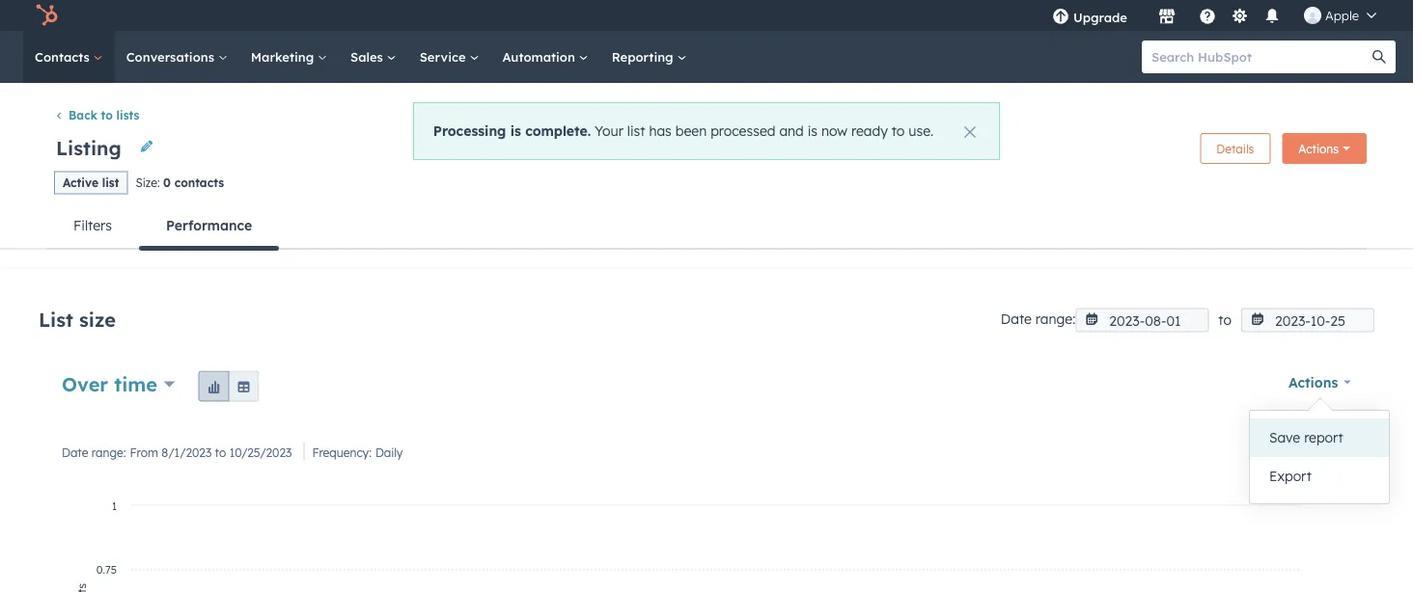 Task type: vqa. For each thing, say whether or not it's contained in the screenshot.
banner
yes



Task type: locate. For each thing, give the bounding box(es) containing it.
menu
[[1039, 0, 1390, 31]]

range:
[[1036, 311, 1076, 327], [92, 446, 126, 460]]

0 vertical spatial actions
[[1299, 141, 1339, 156]]

date
[[1001, 311, 1032, 327], [62, 446, 88, 460]]

actions up save report
[[1289, 374, 1338, 391]]

0 horizontal spatial is
[[511, 123, 522, 140]]

1 horizontal spatial range:
[[1036, 311, 1076, 327]]

performance
[[166, 217, 252, 234]]

list right active
[[102, 176, 119, 190]]

frequency:
[[312, 446, 372, 460]]

close image
[[964, 127, 975, 138]]

1 horizontal spatial list
[[628, 123, 646, 140]]

group
[[198, 371, 259, 402]]

save report button
[[1250, 419, 1389, 458]]

service
[[420, 49, 470, 65]]

automation link
[[491, 31, 600, 83]]

hubspot link
[[23, 4, 72, 27]]

ready
[[851, 123, 887, 140]]

reporting
[[612, 49, 677, 65]]

marketing link
[[239, 31, 339, 83]]

actions inside dropdown button
[[1289, 374, 1338, 391]]

marketplaces button
[[1147, 0, 1188, 31]]

actions right details "button"
[[1299, 141, 1339, 156]]

range: for date range:
[[1036, 311, 1076, 327]]

report
[[1305, 430, 1344, 447]]

actions button
[[1283, 133, 1367, 164]]

bob builder image
[[1304, 7, 1322, 24]]

details button
[[1200, 133, 1271, 164]]

navigation
[[46, 202, 1367, 251]]

date for date range: from 8/1/2023 to 10/25/2023
[[62, 446, 88, 460]]

banner
[[46, 127, 1367, 170]]

sales
[[351, 49, 387, 65]]

settings link
[[1228, 5, 1252, 26]]

0
[[163, 175, 171, 190]]

size: 0 contacts
[[136, 175, 224, 190]]

0 vertical spatial range:
[[1036, 311, 1076, 327]]

list left has
[[628, 123, 646, 140]]

active list
[[63, 176, 119, 190]]

page section element
[[0, 83, 1413, 251]]

processing
[[434, 123, 507, 140]]

export button
[[1250, 458, 1389, 496]]

hubspot image
[[35, 4, 58, 27]]

date range: from 8/1/2023 to 10/25/2023
[[62, 446, 292, 460]]

reporting link
[[600, 31, 699, 83]]

search image
[[1373, 50, 1386, 64]]

1 vertical spatial actions
[[1289, 374, 1338, 391]]

help button
[[1191, 0, 1224, 31]]

back
[[69, 108, 97, 122]]

upgrade image
[[1052, 9, 1070, 26]]

back to lists link
[[54, 108, 139, 122]]

banner containing details
[[46, 127, 1367, 170]]

to
[[101, 108, 113, 122], [891, 123, 904, 140], [1219, 311, 1232, 328], [215, 446, 226, 460]]

0 vertical spatial list
[[628, 123, 646, 140]]

actions
[[1299, 141, 1339, 156], [1289, 374, 1338, 391]]

actions inside popup button
[[1299, 141, 1339, 156]]

apple
[[1326, 7, 1359, 23]]

1 horizontal spatial is
[[807, 123, 817, 140]]

interactive chart image
[[62, 464, 1351, 593]]

size:
[[136, 175, 160, 190]]

2 yyyy-mm-dd text field from the left
[[1242, 309, 1375, 333]]

time
[[114, 373, 157, 397]]

marketing
[[251, 49, 318, 65]]

alert
[[414, 102, 999, 160]]

0 horizontal spatial yyyy-mm-dd text field
[[1076, 309, 1209, 333]]

0 vertical spatial date
[[1001, 311, 1032, 327]]

0 horizontal spatial list
[[102, 176, 119, 190]]

save
[[1270, 430, 1301, 447]]

1 vertical spatial list
[[102, 176, 119, 190]]

processed
[[711, 123, 775, 140]]

YYYY-MM-DD text field
[[1076, 309, 1209, 333], [1242, 309, 1375, 333]]

is right the and
[[807, 123, 817, 140]]

list
[[628, 123, 646, 140], [102, 176, 119, 190]]

1 vertical spatial range:
[[92, 446, 126, 460]]

contacts
[[35, 49, 93, 65]]

1 horizontal spatial yyyy-mm-dd text field
[[1242, 309, 1375, 333]]

help image
[[1199, 9, 1217, 26]]

1 vertical spatial date
[[62, 446, 88, 460]]

has
[[649, 123, 672, 140]]

list inside page section element
[[102, 176, 119, 190]]

0 horizontal spatial range:
[[92, 446, 126, 460]]

navigation containing filters
[[46, 202, 1367, 251]]

1 horizontal spatial date
[[1001, 311, 1032, 327]]

List name field
[[54, 135, 127, 161]]

contacts link
[[23, 31, 115, 83]]

is
[[511, 123, 522, 140], [807, 123, 817, 140]]

active
[[63, 176, 98, 190]]

actions for actions dropdown button
[[1289, 374, 1338, 391]]

back to lists
[[69, 108, 139, 122]]

over
[[62, 373, 108, 397]]

is left complete. on the left
[[511, 123, 522, 140]]

0 horizontal spatial date
[[62, 446, 88, 460]]

lists
[[116, 108, 139, 122]]

date range:
[[1001, 311, 1076, 327]]

daily
[[375, 446, 403, 460]]

filters
[[73, 217, 112, 234]]



Task type: describe. For each thing, give the bounding box(es) containing it.
apple button
[[1293, 0, 1388, 31]]

settings image
[[1231, 8, 1249, 26]]

from
[[130, 446, 158, 460]]

conversations link
[[115, 31, 239, 83]]

notifications button
[[1256, 0, 1289, 31]]

filters button
[[46, 202, 139, 249]]

actions for actions popup button
[[1299, 141, 1339, 156]]

alert containing processing is complete.
[[414, 102, 999, 160]]

navigation inside page section element
[[46, 202, 1367, 251]]

over time button
[[62, 371, 175, 399]]

sales link
[[339, 31, 408, 83]]

2 is from the left
[[807, 123, 817, 140]]

marketplaces image
[[1159, 9, 1176, 26]]

notifications image
[[1264, 9, 1281, 26]]

use.
[[908, 123, 933, 140]]

over time
[[62, 373, 157, 397]]

list
[[39, 308, 73, 332]]

8/1/2023
[[161, 446, 212, 460]]

banner inside page section element
[[46, 127, 1367, 170]]

contacts
[[174, 175, 224, 190]]

processing is complete. your list has been processed and is now ready to use.
[[434, 123, 933, 140]]

to inside page section element
[[101, 108, 113, 122]]

export
[[1270, 468, 1312, 485]]

list size
[[39, 308, 116, 332]]

been
[[676, 123, 707, 140]]

automation
[[502, 49, 579, 65]]

actions button
[[1289, 369, 1352, 396]]

size
[[79, 308, 116, 332]]

date for date range:
[[1001, 311, 1032, 327]]

complete.
[[526, 123, 591, 140]]

1 yyyy-mm-dd text field from the left
[[1076, 309, 1209, 333]]

conversations
[[126, 49, 218, 65]]

save report
[[1270, 430, 1344, 447]]

performance button
[[139, 202, 279, 251]]

now
[[821, 123, 847, 140]]

menu containing apple
[[1039, 0, 1390, 31]]

to inside alert
[[891, 123, 904, 140]]

your
[[595, 123, 624, 140]]

search button
[[1363, 41, 1396, 73]]

list inside alert
[[628, 123, 646, 140]]

upgrade
[[1074, 9, 1128, 25]]

10/25/2023
[[229, 446, 292, 460]]

service link
[[408, 31, 491, 83]]

range: for date range: from 8/1/2023 to 10/25/2023
[[92, 446, 126, 460]]

1 is from the left
[[511, 123, 522, 140]]

frequency: daily
[[312, 446, 403, 460]]

and
[[779, 123, 804, 140]]

Search HubSpot search field
[[1142, 41, 1379, 73]]

details
[[1217, 141, 1255, 156]]



